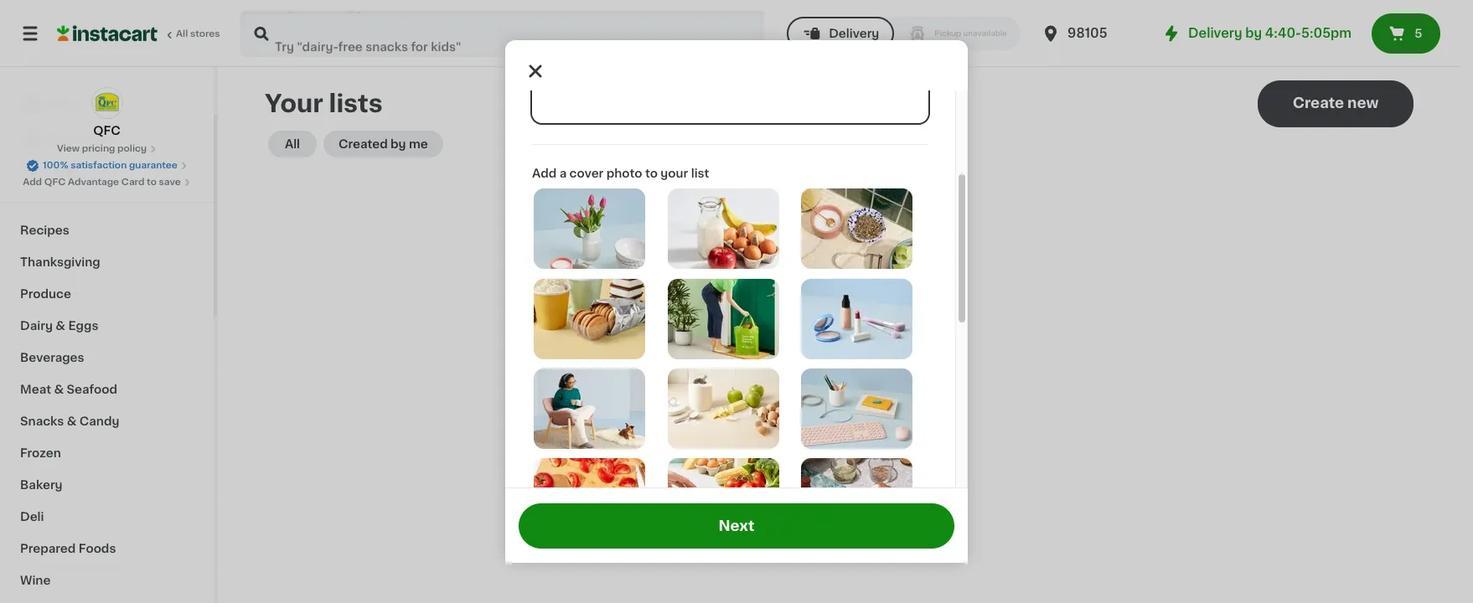 Task type: describe. For each thing, give the bounding box(es) containing it.
foods
[[79, 543, 116, 555]]

create a list
[[795, 403, 883, 417]]

a jar of flour, a stick of sliced butter, 3 granny smith apples, a carton of 7 eggs. image
[[668, 369, 779, 449]]

thanksgiving link
[[10, 246, 204, 278]]

saved
[[874, 366, 909, 378]]

lists for your
[[329, 91, 383, 116]]

created
[[339, 138, 388, 150]]

no
[[798, 348, 819, 361]]

produce link
[[10, 278, 204, 310]]

created by me button
[[324, 131, 443, 158]]

meat & seafood link
[[10, 374, 204, 406]]

a for add
[[560, 168, 567, 179]]

next button
[[519, 503, 955, 549]]

wine
[[20, 575, 51, 587]]

prepared foods
[[20, 543, 116, 555]]

qfc logo image
[[91, 87, 123, 119]]

& for dairy
[[56, 320, 65, 332]]

beverages link
[[10, 342, 204, 374]]

delivery by 4:40-5:05pm link
[[1162, 23, 1352, 44]]

shop link
[[10, 87, 204, 121]]

next
[[719, 519, 755, 533]]

me
[[409, 138, 428, 150]]

dairy & eggs link
[[10, 310, 204, 342]]

save
[[159, 178, 181, 187]]

4:40-
[[1265, 27, 1302, 39]]

a wooden cutting board and knife, and a few sliced tomatoes and two whole tomatoes. image
[[534, 459, 645, 539]]

prepared foods link
[[10, 533, 204, 565]]

create a list link
[[795, 401, 883, 419]]

cover
[[570, 168, 604, 179]]

will
[[834, 366, 853, 378]]

no lists yet lists you create will be saved here.
[[737, 348, 942, 378]]

a small white vase of pink tulips, a stack of 3 white bowls, and a rolled napkin. image
[[534, 189, 645, 269]]

all for all
[[285, 138, 300, 150]]

recipes
[[20, 225, 69, 236]]

candy
[[79, 416, 119, 427]]

bakery link
[[10, 469, 204, 501]]

buy
[[47, 132, 71, 143]]

meat & seafood
[[20, 384, 117, 396]]

it
[[74, 132, 82, 143]]

delivery for delivery
[[829, 28, 879, 39]]

view
[[57, 144, 80, 153]]

meat
[[20, 384, 51, 396]]

beverages
[[20, 352, 84, 364]]

1 horizontal spatial list
[[861, 403, 883, 417]]

dairy
[[20, 320, 53, 332]]

add qfc advantage card to save
[[23, 178, 181, 187]]

to for your
[[645, 168, 658, 179]]

card
[[121, 178, 145, 187]]

here.
[[912, 366, 942, 378]]

5
[[1415, 28, 1423, 39]]

wine link
[[10, 565, 204, 597]]

snacks
[[20, 416, 64, 427]]

be
[[856, 366, 871, 378]]

add qfc advantage card to save link
[[23, 176, 191, 189]]

100% satisfaction guarantee button
[[26, 156, 188, 173]]

all stores
[[176, 29, 220, 39]]

guarantee
[[129, 161, 178, 170]]

delivery by 4:40-5:05pm
[[1189, 27, 1352, 39]]

98105 button
[[1041, 10, 1142, 57]]

snacks & candy
[[20, 416, 119, 427]]

frozen
[[20, 448, 61, 459]]

shop
[[47, 98, 78, 110]]

all button
[[268, 131, 317, 158]]

bakery
[[20, 479, 63, 491]]

new
[[1348, 96, 1379, 110]]

create for create new
[[1293, 96, 1344, 110]]

100%
[[43, 161, 68, 170]]

yet
[[856, 348, 881, 361]]

lists inside no lists yet lists you create will be saved here.
[[737, 366, 765, 378]]

eggs
[[68, 320, 98, 332]]

lists link
[[10, 154, 204, 188]]

dairy & eggs
[[20, 320, 98, 332]]

instacart logo image
[[57, 23, 158, 44]]

0 vertical spatial qfc
[[93, 125, 120, 137]]

your lists
[[265, 91, 383, 116]]



Task type: locate. For each thing, give the bounding box(es) containing it.
0 vertical spatial all
[[176, 29, 188, 39]]

buy it again link
[[10, 121, 204, 154]]

a woman sitting on a chair wearing headphones holding a drink in her hand with a small brown dog on the floor by her side. image
[[534, 369, 645, 449]]

lists
[[329, 91, 383, 116], [823, 348, 853, 361]]

1 horizontal spatial delivery
[[1189, 27, 1243, 39]]

1 horizontal spatial add
[[532, 168, 557, 179]]

1 vertical spatial a
[[849, 403, 858, 417]]

all for all stores
[[176, 29, 188, 39]]

by for created
[[391, 138, 406, 150]]

1 horizontal spatial to
[[645, 168, 658, 179]]

policy
[[117, 144, 147, 153]]

again
[[85, 132, 118, 143]]

100% satisfaction guarantee
[[43, 161, 178, 170]]

2 vertical spatial &
[[67, 416, 77, 427]]

deli
[[20, 511, 44, 523]]

list right the your
[[691, 168, 709, 179]]

to for save
[[147, 178, 157, 187]]

by left 4:40-
[[1246, 27, 1262, 39]]

1 horizontal spatial by
[[1246, 27, 1262, 39]]

create
[[793, 366, 831, 378]]

list
[[691, 168, 709, 179], [861, 403, 883, 417]]

add for add a cover photo to your list
[[532, 168, 557, 179]]

0 horizontal spatial a
[[560, 168, 567, 179]]

None search field
[[240, 10, 765, 57]]

& for snacks
[[67, 416, 77, 427]]

to down guarantee on the top of the page
[[147, 178, 157, 187]]

add up recipes
[[23, 178, 42, 187]]

0 horizontal spatial create
[[795, 403, 845, 417]]

service type group
[[787, 17, 1021, 50]]

view pricing policy
[[57, 144, 147, 153]]

create new button
[[1258, 80, 1414, 127]]

lists up 'created'
[[329, 91, 383, 116]]

1 vertical spatial lists
[[823, 348, 853, 361]]

advantage
[[68, 178, 119, 187]]

create for create a list
[[795, 403, 845, 417]]

create new
[[1293, 96, 1379, 110]]

list down be
[[861, 403, 883, 417]]

all left the stores
[[176, 29, 188, 39]]

snacks & candy link
[[10, 406, 204, 437]]

prepared
[[20, 543, 76, 555]]

create down create
[[795, 403, 845, 417]]

0 horizontal spatial by
[[391, 138, 406, 150]]

0 vertical spatial list
[[691, 168, 709, 179]]

0 horizontal spatial delivery
[[829, 28, 879, 39]]

0 vertical spatial create
[[1293, 96, 1344, 110]]

delivery for delivery by 4:40-5:05pm
[[1189, 27, 1243, 39]]

a inside dialog
[[560, 168, 567, 179]]

qfc up view pricing policy link
[[93, 125, 120, 137]]

to
[[645, 168, 658, 179], [147, 178, 157, 187]]

by left "me"
[[391, 138, 406, 150]]

photo
[[607, 168, 642, 179]]

all stores link
[[57, 10, 221, 57]]

lists up the will
[[823, 348, 853, 361]]

a down the will
[[849, 403, 858, 417]]

a for create
[[849, 403, 858, 417]]

5:05pm
[[1302, 27, 1352, 39]]

0 horizontal spatial lists
[[47, 165, 76, 177]]

5 button
[[1372, 13, 1441, 54]]

to left the your
[[645, 168, 658, 179]]

1 horizontal spatial a
[[849, 403, 858, 417]]

qfc link
[[91, 87, 123, 139]]

lists left you
[[737, 366, 765, 378]]

& left candy
[[67, 416, 77, 427]]

1 horizontal spatial lists
[[737, 366, 765, 378]]

lists for no
[[823, 348, 853, 361]]

0 horizontal spatial lists
[[329, 91, 383, 116]]

delivery
[[1189, 27, 1243, 39], [829, 28, 879, 39]]

by
[[1246, 27, 1262, 39], [391, 138, 406, 150]]

a bulb of garlic, a bowl of salt, a bowl of pepper, a bowl of cut celery. image
[[802, 189, 913, 269]]

a person with white painted nails grinding some spices with a mortar and pestle. image
[[802, 459, 913, 539]]

qfc
[[93, 125, 120, 137], [44, 178, 66, 187]]

1 horizontal spatial all
[[285, 138, 300, 150]]

1 horizontal spatial qfc
[[93, 125, 120, 137]]

1 vertical spatial all
[[285, 138, 300, 150]]

0 horizontal spatial add
[[23, 178, 42, 187]]

& left eggs
[[56, 320, 65, 332]]

add
[[532, 168, 557, 179], [23, 178, 42, 187]]

deli link
[[10, 501, 204, 533]]

1 vertical spatial lists
[[737, 366, 765, 378]]

1 horizontal spatial lists
[[823, 348, 853, 361]]

all
[[176, 29, 188, 39], [285, 138, 300, 150]]

& right meat
[[54, 384, 64, 396]]

a
[[560, 168, 567, 179], [849, 403, 858, 417]]

stores
[[190, 29, 220, 39]]

created by me
[[339, 138, 428, 150]]

list_add_items dialog
[[505, 0, 968, 603]]

a person touching an apple, a banana, a bunch of tomatoes, and an assortment of other vegetables on a counter. image
[[668, 459, 779, 539]]

delivery button
[[787, 17, 895, 50]]

by for delivery
[[1246, 27, 1262, 39]]

recipes link
[[10, 215, 204, 246]]

0 horizontal spatial list
[[691, 168, 709, 179]]

qfc down 100%
[[44, 178, 66, 187]]

create left new
[[1293, 96, 1344, 110]]

0 vertical spatial lists
[[47, 165, 76, 177]]

seafood
[[67, 384, 117, 396]]

pressed powder, foundation, lip stick, and makeup brushes. image
[[802, 279, 913, 359]]

&
[[56, 320, 65, 332], [54, 384, 64, 396], [67, 416, 77, 427]]

& inside meat & seafood link
[[54, 384, 64, 396]]

add inside list_add_items dialog
[[532, 168, 557, 179]]

1 vertical spatial &
[[54, 384, 64, 396]]

buy it again
[[47, 132, 118, 143]]

1 vertical spatial by
[[391, 138, 406, 150]]

add for add qfc advantage card to save
[[23, 178, 42, 187]]

all inside button
[[285, 138, 300, 150]]

& inside dairy & eggs link
[[56, 320, 65, 332]]

your
[[661, 168, 688, 179]]

lists down view
[[47, 165, 76, 177]]

view pricing policy link
[[57, 142, 157, 156]]

pricing
[[82, 144, 115, 153]]

produce
[[20, 288, 71, 300]]

create
[[1293, 96, 1344, 110], [795, 403, 845, 417]]

an apple, a small pitcher of milk, a banana, and a carton of 6 eggs. image
[[668, 189, 779, 269]]

0 vertical spatial &
[[56, 320, 65, 332]]

list inside dialog
[[691, 168, 709, 179]]

lists inside lists link
[[47, 165, 76, 177]]

a left cover
[[560, 168, 567, 179]]

0 horizontal spatial all
[[176, 29, 188, 39]]

you
[[768, 366, 790, 378]]

your
[[265, 91, 323, 116]]

lists
[[47, 165, 76, 177], [737, 366, 765, 378]]

an shopper setting a bag of groceries down at someone's door. image
[[668, 279, 779, 359]]

1 vertical spatial create
[[795, 403, 845, 417]]

0 vertical spatial a
[[560, 168, 567, 179]]

1 horizontal spatial create
[[1293, 96, 1344, 110]]

0 vertical spatial lists
[[329, 91, 383, 116]]

add inside add qfc advantage card to save link
[[23, 178, 42, 187]]

0 horizontal spatial to
[[147, 178, 157, 187]]

all down the your
[[285, 138, 300, 150]]

thanksgiving
[[20, 256, 100, 268]]

a keyboard, mouse, notebook, cup of pencils, wire cable. image
[[802, 369, 913, 449]]

1 vertical spatial qfc
[[44, 178, 66, 187]]

satisfaction
[[71, 161, 127, 170]]

& for meat
[[54, 384, 64, 396]]

98105
[[1068, 27, 1108, 39]]

0 horizontal spatial qfc
[[44, 178, 66, 187]]

to inside list_add_items dialog
[[645, 168, 658, 179]]

add a cover photo to your list
[[532, 168, 709, 179]]

0 vertical spatial by
[[1246, 27, 1262, 39]]

by inside button
[[391, 138, 406, 150]]

delivery inside button
[[829, 28, 879, 39]]

& inside the snacks & candy link
[[67, 416, 77, 427]]

1 vertical spatial list
[[861, 403, 883, 417]]

lists inside no lists yet lists you create will be saved here.
[[823, 348, 853, 361]]

create inside button
[[1293, 96, 1344, 110]]

a bar of chocolate cut in half, a yellow pint of white ice cream, a green pint of white ice cream, an open pack of cookies, and a stack of ice cream sandwiches. image
[[534, 279, 645, 359]]

frozen link
[[10, 437, 204, 469]]

add left cover
[[532, 168, 557, 179]]



Task type: vqa. For each thing, say whether or not it's contained in the screenshot.
next button
yes



